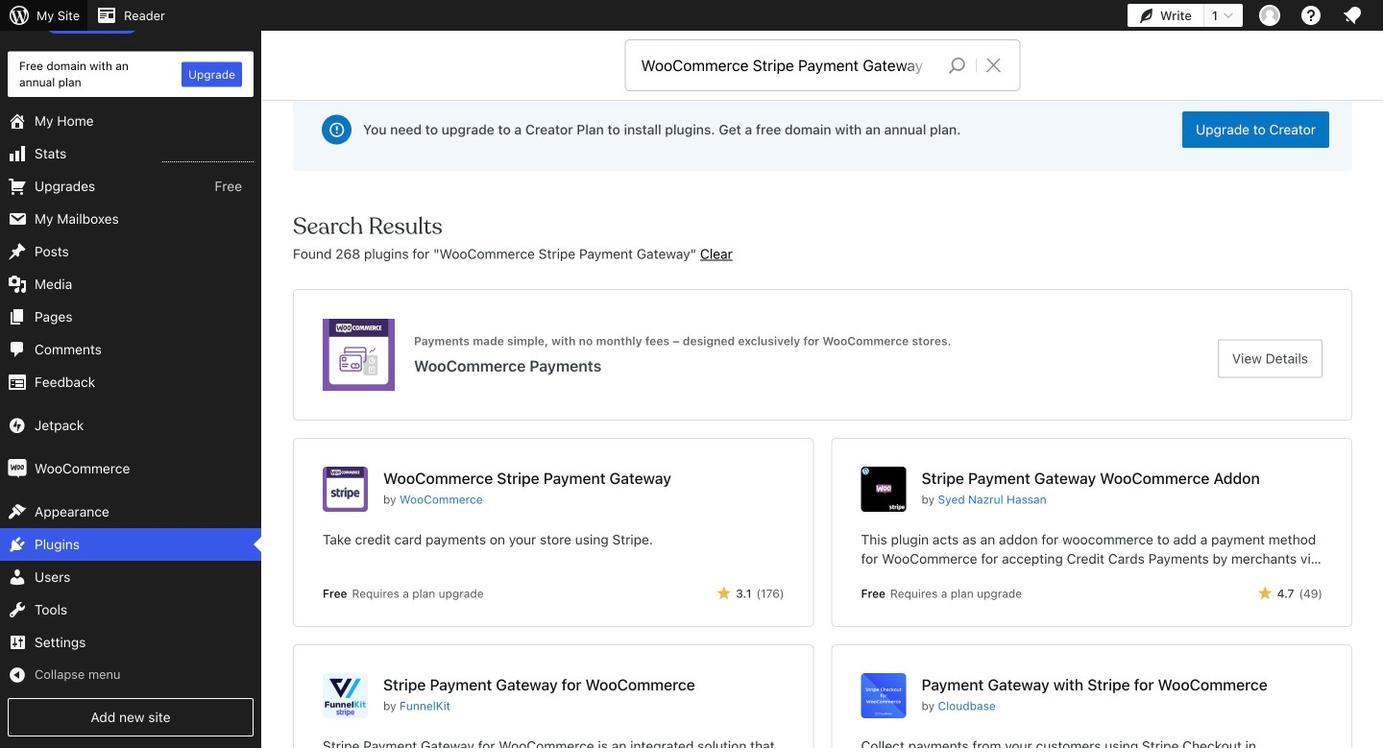 Task type: vqa. For each thing, say whether or not it's contained in the screenshot.
spotlight logo
yes



Task type: locate. For each thing, give the bounding box(es) containing it.
img image
[[8, 416, 27, 435], [8, 459, 27, 479]]

0 vertical spatial img image
[[8, 416, 27, 435]]

help image
[[1300, 4, 1323, 27]]

1 vertical spatial img image
[[8, 459, 27, 479]]

1 img image from the top
[[8, 416, 27, 435]]

open search image
[[933, 52, 982, 79]]

2 img image from the top
[[8, 459, 27, 479]]

plugin icon image
[[323, 467, 368, 512], [861, 467, 906, 512], [323, 673, 368, 719], [861, 673, 906, 719]]

None search field
[[626, 40, 1020, 90]]

highest hourly views 0 image
[[162, 150, 254, 162]]



Task type: describe. For each thing, give the bounding box(es) containing it.
spotlight logo image
[[323, 319, 395, 391]]

close search image
[[970, 54, 1018, 77]]

my profile image
[[1259, 5, 1281, 26]]

manage your notifications image
[[1341, 4, 1364, 27]]

Search search field
[[641, 40, 933, 90]]



